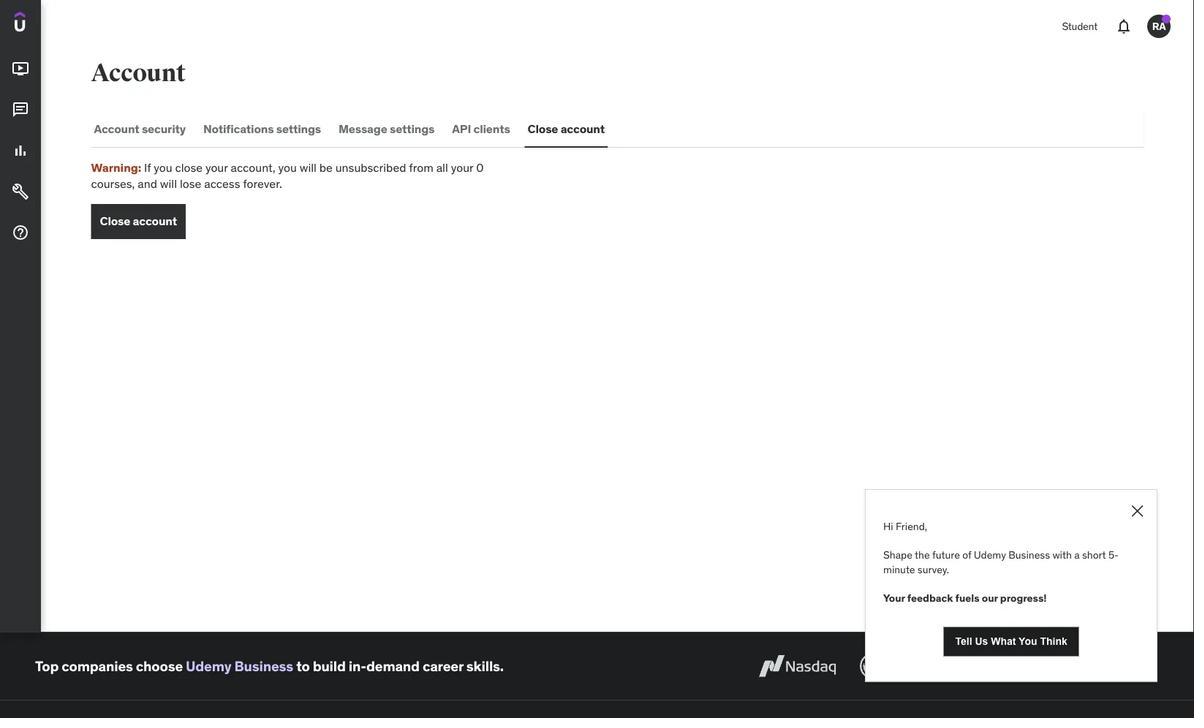 Task type: vqa. For each thing, say whether or not it's contained in the screenshot.
courses,
yes



Task type: describe. For each thing, give the bounding box(es) containing it.
3 medium image from the top
[[12, 183, 29, 201]]

your feedback fuels our progress!
[[884, 592, 1050, 605]]

eventbrite image
[[1076, 650, 1160, 683]]

a
[[1075, 549, 1080, 562]]

friend,
[[896, 520, 928, 533]]

our
[[982, 592, 998, 605]]

message settings
[[339, 121, 435, 136]]

security
[[142, 121, 186, 136]]

hi friend,
[[884, 520, 928, 533]]

lose
[[180, 176, 201, 191]]

1 vertical spatial close account button
[[91, 204, 186, 239]]

clients
[[474, 121, 510, 136]]

udemy business link
[[186, 657, 293, 675]]

student
[[1063, 20, 1098, 33]]

notifications settings
[[203, 121, 321, 136]]

2 your from the left
[[451, 160, 474, 175]]

you have alerts image
[[1163, 15, 1171, 23]]

top
[[35, 657, 59, 675]]

nasdaq image
[[756, 650, 840, 683]]

career
[[423, 657, 464, 675]]

api clients
[[452, 121, 510, 136]]

choose
[[136, 657, 183, 675]]

skills.
[[467, 657, 504, 675]]

ra link
[[1142, 9, 1177, 44]]

tell
[[956, 636, 973, 648]]

2 medium image from the top
[[12, 142, 29, 160]]

account security
[[94, 121, 186, 136]]

notifications
[[203, 121, 274, 136]]

netapp image
[[974, 650, 1058, 683]]

warning:
[[91, 160, 141, 175]]

5-
[[1109, 549, 1119, 562]]

api clients button
[[449, 111, 513, 146]]

in-
[[349, 657, 367, 675]]

udemy inside shape the future of udemy business with a short 5- minute survey.
[[974, 549, 1007, 562]]

message
[[339, 121, 387, 136]]

all
[[437, 160, 448, 175]]

survey.
[[918, 563, 950, 576]]

account for topmost close account button
[[561, 121, 605, 136]]

to
[[296, 657, 310, 675]]

shape
[[884, 549, 913, 562]]

2 you from the left
[[278, 160, 297, 175]]

1 vertical spatial udemy
[[186, 657, 232, 675]]

feedback
[[908, 592, 954, 605]]

medium image
[[12, 101, 29, 119]]

ra
[[1153, 19, 1167, 33]]

0 horizontal spatial will
[[160, 176, 177, 191]]

top companies choose udemy business to build in-demand career skills.
[[35, 657, 504, 675]]

0 vertical spatial close account
[[528, 121, 605, 136]]

notifications image
[[1116, 18, 1133, 35]]

notifications settings button
[[200, 111, 324, 146]]



Task type: locate. For each thing, give the bounding box(es) containing it.
account for account
[[91, 58, 186, 88]]

0 horizontal spatial close account
[[100, 214, 177, 229]]

0 vertical spatial close account button
[[525, 111, 608, 146]]

close
[[528, 121, 558, 136], [100, 214, 130, 229]]

1 you from the left
[[154, 160, 172, 175]]

close for close account button to the bottom
[[100, 214, 130, 229]]

1 horizontal spatial udemy
[[974, 549, 1007, 562]]

0 horizontal spatial udemy
[[186, 657, 232, 675]]

think
[[1041, 636, 1068, 648]]

from
[[409, 160, 434, 175]]

api
[[452, 121, 471, 136]]

0 vertical spatial udemy
[[974, 549, 1007, 562]]

you
[[154, 160, 172, 175], [278, 160, 297, 175]]

1 vertical spatial account
[[133, 214, 177, 229]]

0 horizontal spatial your
[[206, 160, 228, 175]]

account up account security
[[91, 58, 186, 88]]

the
[[915, 549, 930, 562]]

settings inside notifications settings button
[[276, 121, 321, 136]]

0
[[476, 160, 484, 175]]

0 vertical spatial business
[[1009, 549, 1051, 562]]

close for topmost close account button
[[528, 121, 558, 136]]

demand
[[367, 657, 420, 675]]

1 horizontal spatial will
[[300, 160, 317, 175]]

will right and
[[160, 176, 177, 191]]

0 horizontal spatial account
[[133, 214, 177, 229]]

of
[[963, 549, 972, 562]]

1 horizontal spatial account
[[561, 121, 605, 136]]

udemy
[[974, 549, 1007, 562], [186, 657, 232, 675]]

account inside button
[[94, 121, 139, 136]]

business
[[1009, 549, 1051, 562], [234, 657, 293, 675]]

us
[[976, 636, 989, 648]]

forever.
[[243, 176, 282, 191]]

account up warning:
[[94, 121, 139, 136]]

0 horizontal spatial settings
[[276, 121, 321, 136]]

1 horizontal spatial you
[[278, 160, 297, 175]]

account
[[91, 58, 186, 88], [94, 121, 139, 136]]

student link
[[1054, 9, 1107, 44]]

0 vertical spatial account
[[561, 121, 605, 136]]

short
[[1083, 549, 1107, 562]]

1 horizontal spatial close account button
[[525, 111, 608, 146]]

your
[[206, 160, 228, 175], [451, 160, 474, 175]]

1 horizontal spatial settings
[[390, 121, 435, 136]]

hi
[[884, 520, 894, 533]]

unsubscribed
[[336, 160, 406, 175]]

udemy image
[[15, 12, 81, 37]]

access
[[204, 176, 240, 191]]

0 vertical spatial close
[[528, 121, 558, 136]]

settings for message settings
[[390, 121, 435, 136]]

build
[[313, 657, 346, 675]]

1 horizontal spatial close account
[[528, 121, 605, 136]]

be
[[320, 160, 333, 175]]

business left with
[[1009, 549, 1051, 562]]

1 medium image from the top
[[12, 60, 29, 78]]

× button
[[1130, 496, 1146, 523]]

account for close account button to the bottom
[[133, 214, 177, 229]]

1 horizontal spatial your
[[451, 160, 474, 175]]

1 vertical spatial will
[[160, 176, 177, 191]]

volkswagen image
[[857, 650, 890, 683]]

your up access
[[206, 160, 228, 175]]

account for account security
[[94, 121, 139, 136]]

future
[[933, 549, 961, 562]]

0 vertical spatial will
[[300, 160, 317, 175]]

close down courses,
[[100, 214, 130, 229]]

×
[[1130, 496, 1146, 523]]

what
[[992, 636, 1017, 648]]

account security button
[[91, 111, 189, 146]]

0 vertical spatial account
[[91, 58, 186, 88]]

message settings button
[[336, 111, 438, 146]]

settings inside message settings button
[[390, 121, 435, 136]]

account,
[[231, 160, 276, 175]]

tell us what you think
[[956, 636, 1068, 648]]

business inside shape the future of udemy business with a short 5- minute survey.
[[1009, 549, 1051, 562]]

1 horizontal spatial close
[[528, 121, 558, 136]]

settings up from
[[390, 121, 435, 136]]

companies
[[62, 657, 133, 675]]

4 medium image from the top
[[12, 224, 29, 242]]

1 vertical spatial account
[[94, 121, 139, 136]]

udemy right of
[[974, 549, 1007, 562]]

1 horizontal spatial business
[[1009, 549, 1051, 562]]

settings
[[276, 121, 321, 136], [390, 121, 435, 136]]

0 horizontal spatial close account button
[[91, 204, 186, 239]]

0 horizontal spatial business
[[234, 657, 293, 675]]

with
[[1053, 549, 1072, 562]]

your
[[884, 592, 906, 605]]

will left be
[[300, 160, 317, 175]]

and
[[138, 176, 157, 191]]

account
[[561, 121, 605, 136], [133, 214, 177, 229]]

2 settings from the left
[[390, 121, 435, 136]]

shape the future of udemy business with a short 5- minute survey.
[[884, 549, 1119, 576]]

settings up be
[[276, 121, 321, 136]]

will
[[300, 160, 317, 175], [160, 176, 177, 191]]

fuels
[[956, 592, 980, 605]]

udemy right choose
[[186, 657, 232, 675]]

if
[[144, 160, 151, 175]]

0 horizontal spatial close
[[100, 214, 130, 229]]

1 vertical spatial close
[[100, 214, 130, 229]]

you
[[1019, 636, 1038, 648]]

if you close your account, you will be unsubscribed from all your 0 courses, and will lose access forever.
[[91, 160, 484, 191]]

0 horizontal spatial you
[[154, 160, 172, 175]]

medium image
[[12, 60, 29, 78], [12, 142, 29, 160], [12, 183, 29, 201], [12, 224, 29, 242]]

you right if
[[154, 160, 172, 175]]

× dialog
[[866, 489, 1158, 682]]

business left "to"
[[234, 657, 293, 675]]

1 your from the left
[[206, 160, 228, 175]]

your left 0
[[451, 160, 474, 175]]

close
[[175, 160, 203, 175]]

1 settings from the left
[[276, 121, 321, 136]]

box image
[[907, 650, 956, 683]]

settings for notifications settings
[[276, 121, 321, 136]]

courses,
[[91, 176, 135, 191]]

1 vertical spatial close account
[[100, 214, 177, 229]]

minute
[[884, 563, 916, 576]]

close right clients
[[528, 121, 558, 136]]

progress!
[[1001, 592, 1047, 605]]

close account
[[528, 121, 605, 136], [100, 214, 177, 229]]

1 vertical spatial business
[[234, 657, 293, 675]]

tell us what you think button
[[944, 627, 1080, 657]]

close account button
[[525, 111, 608, 146], [91, 204, 186, 239]]

you up the forever.
[[278, 160, 297, 175]]



